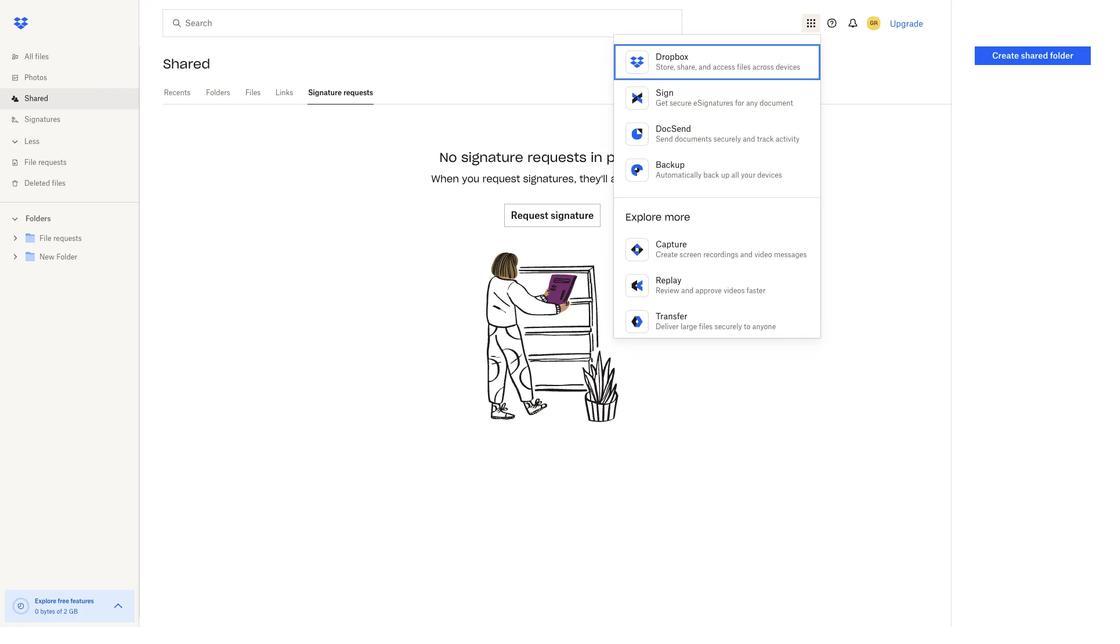 Task type: vqa. For each thing, say whether or not it's contained in the screenshot.
more on the top right
yes



Task type: locate. For each thing, give the bounding box(es) containing it.
group
[[0, 227, 139, 275]]

securely left the to
[[715, 322, 742, 331]]

replay
[[656, 275, 682, 285]]

sign
[[656, 88, 674, 98]]

files inside dropbox store, share, and access files across devices
[[737, 63, 751, 71]]

up
[[721, 171, 730, 179]]

requests up when you request signatures, they'll appear here.
[[528, 149, 587, 166]]

1 horizontal spatial shared
[[163, 56, 210, 72]]

2 horizontal spatial requests
[[528, 149, 587, 166]]

files left across
[[737, 63, 751, 71]]

shared
[[1022, 51, 1049, 60]]

requests
[[344, 88, 373, 97], [528, 149, 587, 166], [38, 158, 67, 167]]

shared
[[163, 56, 210, 72], [24, 94, 48, 103]]

file requests link
[[9, 152, 139, 173]]

approve
[[696, 286, 722, 295]]

and right the share,
[[699, 63, 711, 71]]

requests inside file requests link
[[38, 158, 67, 167]]

no
[[440, 149, 457, 166]]

securely inside transfer deliver large files securely to anyone
[[715, 322, 742, 331]]

securely inside 'docsend send documents securely and track activity'
[[714, 135, 741, 143]]

files right large
[[699, 322, 713, 331]]

in
[[591, 149, 603, 166]]

0 horizontal spatial create
[[656, 250, 678, 259]]

quota usage element
[[12, 597, 30, 615]]

and inside replay review and approve videos faster
[[682, 286, 694, 295]]

1 horizontal spatial create
[[993, 51, 1020, 60]]

upgrade link
[[890, 18, 924, 28]]

create left shared
[[993, 51, 1020, 60]]

activity
[[776, 135, 800, 143]]

photos
[[24, 73, 47, 82]]

store,
[[656, 63, 676, 71]]

and right review
[[682, 286, 694, 295]]

1 horizontal spatial explore
[[626, 211, 662, 223]]

recents
[[164, 88, 191, 97]]

here.
[[649, 173, 674, 185]]

create inside capture create screen recordings and video messages
[[656, 250, 678, 259]]

less image
[[9, 136, 21, 147]]

bytes
[[40, 608, 55, 615]]

files
[[35, 52, 49, 61], [737, 63, 751, 71], [52, 179, 66, 188], [699, 322, 713, 331]]

features
[[70, 597, 94, 604]]

1 vertical spatial explore
[[35, 597, 56, 604]]

1 horizontal spatial folders
[[206, 88, 230, 97]]

list
[[0, 39, 139, 202]]

any
[[747, 99, 758, 107]]

files inside transfer deliver large files securely to anyone
[[699, 322, 713, 331]]

capture create screen recordings and video messages
[[656, 239, 807, 259]]

dropbox store, share, and access files across devices
[[656, 52, 801, 71]]

share,
[[678, 63, 697, 71]]

recordings
[[704, 250, 739, 259]]

create down capture
[[656, 250, 678, 259]]

files
[[245, 88, 261, 97]]

shared up recents link
[[163, 56, 210, 72]]

0 vertical spatial explore
[[626, 211, 662, 223]]

explore inside explore free features 0 bytes of 2 gb
[[35, 597, 56, 604]]

0 horizontal spatial shared
[[24, 94, 48, 103]]

requests for file requests
[[38, 158, 67, 167]]

and left video
[[741, 250, 753, 259]]

shared down photos
[[24, 94, 48, 103]]

requests inside signature requests link
[[344, 88, 373, 97]]

of
[[57, 608, 62, 615]]

explore up the bytes
[[35, 597, 56, 604]]

securely
[[714, 135, 741, 143], [715, 322, 742, 331]]

shared inside list item
[[24, 94, 48, 103]]

0 vertical spatial folders
[[206, 88, 230, 97]]

0 vertical spatial create
[[993, 51, 1020, 60]]

1 vertical spatial shared
[[24, 94, 48, 103]]

files right all
[[35, 52, 49, 61]]

folders left files
[[206, 88, 230, 97]]

folders down "deleted"
[[26, 214, 51, 223]]

backup automatically back up all your devices
[[656, 160, 783, 179]]

requests right file
[[38, 158, 67, 167]]

1 vertical spatial securely
[[715, 322, 742, 331]]

capture
[[656, 239, 687, 249]]

0 vertical spatial securely
[[714, 135, 741, 143]]

1 vertical spatial folders
[[26, 214, 51, 223]]

securely up backup automatically back up all your devices
[[714, 135, 741, 143]]

sign get secure esignatures for any document
[[656, 88, 794, 107]]

0 horizontal spatial folders
[[26, 214, 51, 223]]

and inside capture create screen recordings and video messages
[[741, 250, 753, 259]]

0 horizontal spatial requests
[[38, 158, 67, 167]]

and left track
[[743, 135, 756, 143]]

shared link
[[9, 88, 139, 109]]

create shared folder
[[993, 51, 1074, 60]]

video
[[755, 250, 773, 259]]

devices inside dropbox store, share, and access files across devices
[[776, 63, 801, 71]]

explore
[[626, 211, 662, 223], [35, 597, 56, 604]]

secure
[[670, 99, 692, 107]]

when you request signatures, they'll appear here.
[[432, 173, 674, 185]]

0 vertical spatial shared
[[163, 56, 210, 72]]

1 vertical spatial devices
[[758, 171, 783, 179]]

and
[[699, 63, 711, 71], [743, 135, 756, 143], [741, 250, 753, 259], [682, 286, 694, 295]]

devices right across
[[776, 63, 801, 71]]

all
[[732, 171, 740, 179]]

you
[[462, 173, 480, 185]]

when
[[432, 173, 459, 185]]

dropbox image
[[9, 12, 33, 35]]

1 horizontal spatial requests
[[344, 88, 373, 97]]

track
[[758, 135, 774, 143]]

folders
[[206, 88, 230, 97], [26, 214, 51, 223]]

backup
[[656, 160, 685, 170]]

devices
[[776, 63, 801, 71], [758, 171, 783, 179]]

create
[[993, 51, 1020, 60], [656, 250, 678, 259]]

automatically
[[656, 171, 702, 179]]

across
[[753, 63, 774, 71]]

explore free features 0 bytes of 2 gb
[[35, 597, 94, 615]]

requests right signature
[[344, 88, 373, 97]]

0 horizontal spatial explore
[[35, 597, 56, 604]]

illustration of an empty shelf image
[[466, 250, 640, 424]]

access
[[713, 63, 736, 71]]

shared list item
[[0, 88, 139, 109]]

dropbox
[[656, 52, 689, 62]]

0 vertical spatial devices
[[776, 63, 801, 71]]

1 vertical spatial create
[[656, 250, 678, 259]]

all files
[[24, 52, 49, 61]]

tab list
[[163, 81, 952, 105]]

files right "deleted"
[[52, 179, 66, 188]]

to
[[744, 322, 751, 331]]

signature
[[461, 149, 524, 166]]

faster
[[747, 286, 766, 295]]

for
[[736, 99, 745, 107]]

review
[[656, 286, 680, 295]]

devices right the your
[[758, 171, 783, 179]]

explore left more
[[626, 211, 662, 223]]

send
[[656, 135, 673, 143]]



Task type: describe. For each thing, give the bounding box(es) containing it.
links
[[276, 88, 293, 97]]

folders button
[[0, 210, 139, 227]]

signature requests link
[[308, 81, 374, 103]]

no signature requests in progress
[[440, 149, 666, 166]]

documents
[[675, 135, 712, 143]]

get
[[656, 99, 668, 107]]

explore more
[[626, 211, 691, 223]]

transfer deliver large files securely to anyone
[[656, 311, 776, 331]]

create inside button
[[993, 51, 1020, 60]]

list containing all files
[[0, 39, 139, 202]]

signature
[[308, 88, 342, 97]]

appear
[[611, 173, 646, 185]]

explore for explore more
[[626, 211, 662, 223]]

videos
[[724, 286, 745, 295]]

file requests
[[24, 158, 67, 167]]

back
[[704, 171, 720, 179]]

file
[[24, 158, 36, 167]]

links link
[[275, 81, 294, 103]]

tab list containing recents
[[163, 81, 952, 105]]

esignatures
[[694, 99, 734, 107]]

and inside 'docsend send documents securely and track activity'
[[743, 135, 756, 143]]

deleted files link
[[9, 173, 139, 194]]

messages
[[774, 250, 807, 259]]

deliver
[[656, 322, 679, 331]]

gb
[[69, 608, 78, 615]]

devices inside backup automatically back up all your devices
[[758, 171, 783, 179]]

signatures,
[[523, 173, 577, 185]]

less
[[24, 137, 39, 146]]

large
[[681, 322, 698, 331]]

create shared folder button
[[975, 46, 1092, 65]]

docsend
[[656, 124, 692, 134]]

deleted files
[[24, 179, 66, 188]]

all
[[24, 52, 33, 61]]

document
[[760, 99, 794, 107]]

deleted
[[24, 179, 50, 188]]

signature requests
[[308, 88, 373, 97]]

2
[[64, 608, 67, 615]]

recents link
[[163, 81, 191, 103]]

explore for explore free features 0 bytes of 2 gb
[[35, 597, 56, 604]]

signatures link
[[9, 109, 139, 130]]

folder
[[1051, 51, 1074, 60]]

and inside dropbox store, share, and access files across devices
[[699, 63, 711, 71]]

free
[[58, 597, 69, 604]]

requests for signature requests
[[344, 88, 373, 97]]

all files link
[[9, 46, 139, 67]]

upgrade
[[890, 18, 924, 28]]

0
[[35, 608, 39, 615]]

replay review and approve videos faster
[[656, 275, 766, 295]]

anyone
[[753, 322, 776, 331]]

progress
[[607, 149, 666, 166]]

your
[[741, 171, 756, 179]]

screen
[[680, 250, 702, 259]]

transfer
[[656, 311, 688, 321]]

photos link
[[9, 67, 139, 88]]

docsend send documents securely and track activity
[[656, 124, 800, 143]]

request
[[483, 173, 520, 185]]

folders link
[[205, 81, 231, 103]]

files link
[[245, 81, 261, 103]]

folders inside button
[[26, 214, 51, 223]]

signatures
[[24, 115, 60, 124]]

more
[[665, 211, 691, 223]]

they'll
[[580, 173, 608, 185]]



